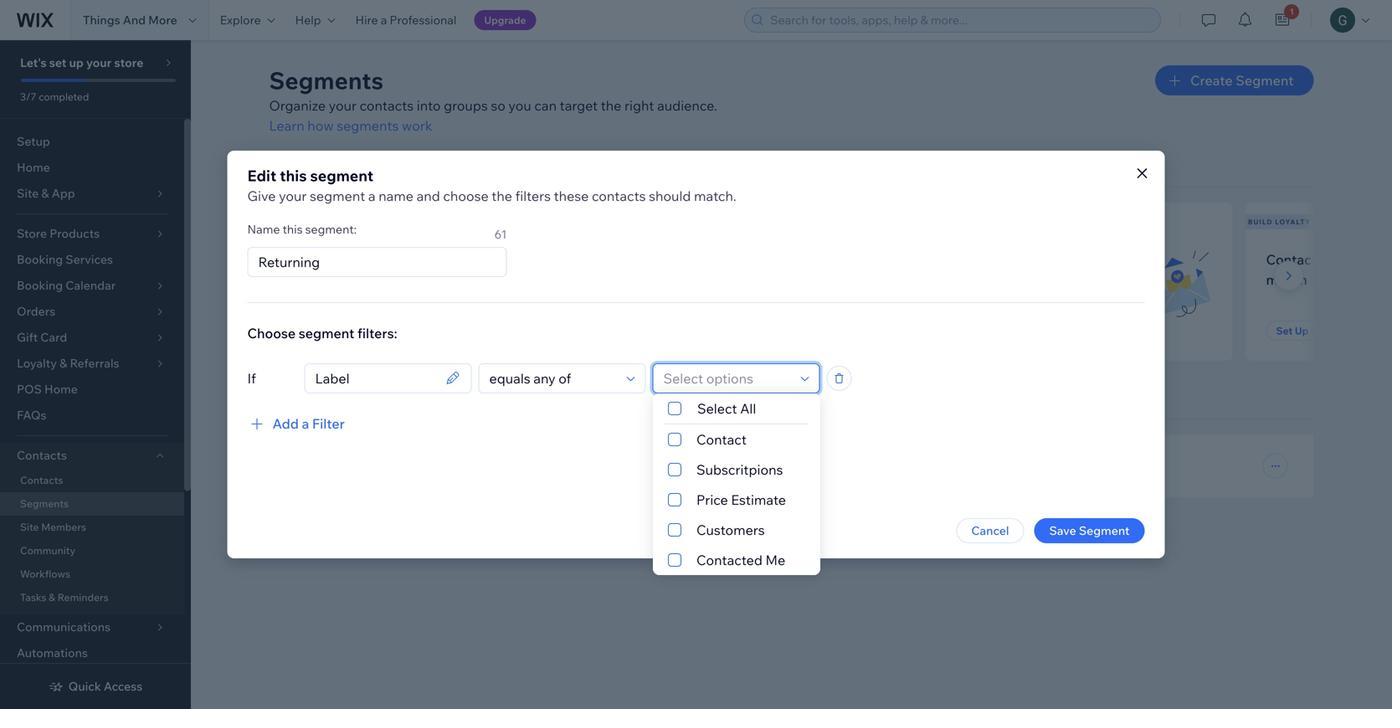 Task type: locate. For each thing, give the bounding box(es) containing it.
contacts
[[360, 97, 414, 114], [592, 188, 646, 204], [321, 251, 375, 268]]

contacts up to on the left top
[[321, 251, 375, 268]]

0 vertical spatial segments
[[269, 66, 384, 95]]

contacts for contacts link
[[20, 474, 63, 486]]

set up segment
[[299, 324, 378, 337], [1276, 324, 1355, 337]]

1 for 1 filter
[[711, 458, 716, 470]]

filters:
[[358, 325, 397, 342]]

things
[[83, 13, 120, 27]]

2 set up segment button from the left
[[1266, 321, 1365, 341]]

up down contacts with a birth
[[1295, 324, 1309, 337]]

1 vertical spatial the
[[492, 188, 512, 204]]

with
[[1327, 251, 1354, 268]]

set down contacts with a birth
[[1276, 324, 1293, 337]]

the for segments
[[601, 97, 622, 114]]

your
[[86, 55, 112, 70], [329, 97, 357, 114], [279, 188, 307, 204], [379, 271, 407, 288]]

hire a professional link
[[345, 0, 467, 40]]

filter
[[312, 415, 345, 432]]

1 horizontal spatial the
[[601, 97, 622, 114]]

0 vertical spatial contacts
[[360, 97, 414, 114]]

recently
[[408, 251, 460, 268]]

home down 'setup'
[[17, 160, 50, 175]]

1 vertical spatial new
[[289, 251, 318, 268]]

1 button
[[1265, 0, 1301, 40]]

0 vertical spatial contacts
[[1266, 251, 1324, 268]]

0 horizontal spatial you
[[376, 156, 403, 175]]

segment down suggested for you
[[310, 188, 365, 204]]

a inside button
[[302, 415, 309, 432]]

segment left filters:
[[299, 325, 355, 342]]

Contact checkbox
[[653, 425, 821, 455]]

0 vertical spatial this
[[280, 166, 307, 185]]

the inside segments organize your contacts into groups so you can target the right audience. learn how segments work
[[601, 97, 622, 114]]

hire a professional
[[355, 13, 457, 27]]

0 vertical spatial new
[[271, 218, 290, 226]]

1 horizontal spatial set up segment button
[[1266, 321, 1365, 341]]

a inside contacts with a birth
[[1357, 251, 1364, 268]]

1 set from the left
[[299, 324, 316, 337]]

a right add
[[302, 415, 309, 432]]

0 horizontal spatial segments
[[20, 497, 69, 510]]

your inside segments organize your contacts into groups so you can target the right audience. learn how segments work
[[329, 97, 357, 114]]

suggested
[[269, 156, 348, 175]]

0 vertical spatial segments
[[337, 117, 399, 134]]

set right 'choose'
[[299, 324, 316, 337]]

can
[[534, 97, 557, 114]]

0 vertical spatial home
[[17, 160, 50, 175]]

birth
[[1367, 251, 1392, 268]]

segment right create
[[1236, 72, 1294, 89]]

1 horizontal spatial segments
[[269, 66, 384, 95]]

suggested for you
[[269, 156, 403, 175]]

Subscritpions checkbox
[[653, 455, 821, 485]]

1 vertical spatial contacts
[[17, 448, 67, 463]]

access
[[104, 679, 143, 694]]

learn how segments work button
[[269, 116, 432, 136]]

tasks & reminders
[[20, 591, 109, 604]]

let's
[[20, 55, 47, 70]]

list containing new contacts who recently subscribed to your mailing list
[[266, 202, 1392, 361]]

0 vertical spatial the
[[601, 97, 622, 114]]

0 vertical spatial segment
[[310, 166, 374, 185]]

filters
[[515, 188, 551, 204]]

work
[[402, 117, 432, 134]]

segments up organize
[[269, 66, 384, 95]]

1 horizontal spatial 1
[[1290, 6, 1294, 17]]

this for name
[[283, 222, 303, 237]]

more
[[148, 13, 177, 27]]

1 vertical spatial 1
[[711, 458, 716, 470]]

subscribed
[[289, 271, 360, 288]]

professional
[[390, 13, 457, 27]]

this right name
[[283, 222, 303, 237]]

segment up subscribers
[[310, 166, 374, 185]]

the inside edit this segment give your segment a name and choose the filters these contacts should match.
[[492, 188, 512, 204]]

1 vertical spatial segments
[[306, 386, 377, 405]]

your up learn how segments work button
[[329, 97, 357, 114]]

create
[[1191, 72, 1233, 89]]

members
[[41, 521, 86, 533]]

set up segment button down subscribed
[[289, 321, 388, 341]]

select
[[697, 400, 737, 417]]

set up segment down contacts with a birth
[[1276, 324, 1355, 337]]

0 vertical spatial you
[[509, 97, 531, 114]]

None checkbox
[[668, 399, 682, 419]]

1 horizontal spatial set
[[1276, 324, 1293, 337]]

home right the pos
[[44, 382, 78, 396]]

your down who
[[379, 271, 407, 288]]

0 vertical spatial 1
[[1290, 6, 1294, 17]]

None field
[[310, 364, 441, 393]]

setup
[[17, 134, 50, 149]]

3/7 completed
[[20, 90, 89, 103]]

segment
[[310, 166, 374, 185], [310, 188, 365, 204], [299, 325, 355, 342]]

1 horizontal spatial you
[[509, 97, 531, 114]]

segments up filter
[[306, 386, 377, 405]]

these
[[554, 188, 589, 204]]

contacted
[[697, 552, 763, 569]]

pos
[[17, 382, 42, 396]]

0 horizontal spatial the
[[492, 188, 512, 204]]

2 vertical spatial contacts
[[20, 474, 63, 486]]

add
[[273, 415, 299, 432]]

a left 'name'
[[368, 188, 376, 204]]

2 vertical spatial contacts
[[321, 251, 375, 268]]

segments inside sidebar element
[[20, 497, 69, 510]]

set up segment down subscribed
[[299, 324, 378, 337]]

faqs link
[[0, 403, 184, 429]]

segments inside segments organize your contacts into groups so you can target the right audience. learn how segments work
[[269, 66, 384, 95]]

1 vertical spatial segments
[[20, 497, 69, 510]]

up down subscribed
[[318, 324, 332, 337]]

1 horizontal spatial set up segment
[[1276, 324, 1355, 337]]

1 horizontal spatial up
[[1295, 324, 1309, 337]]

edit
[[247, 166, 276, 185]]

new contacts who recently subscribed to your mailing list
[[289, 251, 478, 288]]

list
[[266, 202, 1392, 361]]

your inside new contacts who recently subscribed to your mailing list
[[379, 271, 407, 288]]

0 horizontal spatial set up segment button
[[289, 321, 388, 341]]

1 vertical spatial home
[[44, 382, 78, 396]]

contacts down 'faqs'
[[17, 448, 67, 463]]

0 horizontal spatial up
[[318, 324, 332, 337]]

segments up the site members
[[20, 497, 69, 510]]

new down give
[[271, 218, 290, 226]]

to
[[363, 271, 376, 288]]

segment right save
[[1079, 523, 1130, 538]]

3/7
[[20, 90, 36, 103]]

home
[[17, 160, 50, 175], [44, 382, 78, 396]]

your right the up on the top of the page
[[86, 55, 112, 70]]

new up subscribed
[[289, 251, 318, 268]]

you
[[509, 97, 531, 114], [376, 156, 403, 175]]

61
[[494, 227, 507, 242]]

edit this segment give your segment a name and choose the filters these contacts should match.
[[247, 166, 737, 204]]

0 horizontal spatial set up segment
[[299, 324, 378, 337]]

contacts inside contacts with a birth
[[1266, 251, 1324, 268]]

new inside new contacts who recently subscribed to your mailing list
[[289, 251, 318, 268]]

hire
[[355, 13, 378, 27]]

contacts down loyalty
[[1266, 251, 1324, 268]]

2 set from the left
[[1276, 324, 1293, 337]]

let's set up your store
[[20, 55, 144, 70]]

contacted me
[[697, 552, 786, 569]]

a left birth
[[1357, 251, 1364, 268]]

1 vertical spatial this
[[283, 222, 303, 237]]

Customers checkbox
[[653, 515, 821, 545]]

1 inside 1 filter button
[[711, 458, 716, 470]]

1 up from the left
[[318, 324, 332, 337]]

the
[[601, 97, 622, 114], [492, 188, 512, 204]]

Name this segment: field
[[253, 248, 501, 276]]

up
[[318, 324, 332, 337], [1295, 324, 1309, 337]]

this right edit
[[280, 166, 307, 185]]

pos home
[[17, 382, 78, 396]]

1 inside 1 button
[[1290, 6, 1294, 17]]

select all
[[697, 400, 756, 417]]

save segment button
[[1034, 518, 1145, 543]]

list box
[[653, 425, 821, 575]]

1 for 1
[[1290, 6, 1294, 17]]

segment down to on the left top
[[334, 324, 378, 337]]

you right so
[[509, 97, 531, 114]]

contacts up the site members
[[20, 474, 63, 486]]

set up segment button down contacts with a birth
[[1266, 321, 1365, 341]]

this
[[280, 166, 307, 185], [283, 222, 303, 237]]

1 vertical spatial contacts
[[592, 188, 646, 204]]

segments
[[337, 117, 399, 134], [306, 386, 377, 405]]

name
[[379, 188, 414, 204]]

subscritpions
[[697, 461, 783, 478]]

reminders
[[58, 591, 109, 604]]

1 vertical spatial you
[[376, 156, 403, 175]]

customers
[[697, 522, 765, 538]]

booking services
[[17, 252, 113, 267]]

help
[[295, 13, 321, 27]]

1
[[1290, 6, 1294, 17], [711, 458, 716, 470]]

segments
[[269, 66, 384, 95], [20, 497, 69, 510]]

contacts up work on the top of the page
[[360, 97, 414, 114]]

contacts inside dropdown button
[[17, 448, 67, 463]]

this inside edit this segment give your segment a name and choose the filters these contacts should match.
[[280, 166, 307, 185]]

choose
[[443, 188, 489, 204]]

0 horizontal spatial set
[[299, 324, 316, 337]]

Search for tools, apps, help & more... field
[[765, 8, 1156, 32]]

contact
[[697, 431, 747, 448]]

your up new subscribers
[[279, 188, 307, 204]]

your inside edit this segment give your segment a name and choose the filters these contacts should match.
[[279, 188, 307, 204]]

new for new subscribers
[[271, 218, 290, 226]]

0 horizontal spatial 1
[[711, 458, 716, 470]]

segments up the for
[[337, 117, 399, 134]]

the left filters
[[492, 188, 512, 204]]

create segment
[[1191, 72, 1294, 89]]

you right the for
[[376, 156, 403, 175]]

contacts right these
[[592, 188, 646, 204]]

sidebar element
[[0, 40, 191, 709]]

site members link
[[0, 516, 184, 539]]

the left the right
[[601, 97, 622, 114]]

should
[[649, 188, 691, 204]]

target
[[560, 97, 598, 114]]

site members
[[20, 521, 86, 533]]



Task type: describe. For each thing, give the bounding box(es) containing it.
for
[[352, 156, 373, 175]]

community link
[[0, 539, 184, 563]]

the for edit this segment
[[492, 188, 512, 204]]

contacts link
[[0, 469, 184, 492]]

if
[[247, 370, 256, 387]]

subscribers
[[292, 218, 349, 226]]

segments for segments
[[20, 497, 69, 510]]

you inside segments organize your contacts into groups so you can target the right audience. learn how segments work
[[509, 97, 531, 114]]

how
[[308, 117, 334, 134]]

name
[[247, 222, 280, 237]]

contacts with a birth
[[1266, 251, 1392, 288]]

site
[[20, 521, 39, 533]]

1 set up segment button from the left
[[289, 321, 388, 341]]

faqs
[[17, 408, 47, 422]]

Price Estimate checkbox
[[653, 485, 821, 515]]

explore
[[220, 13, 261, 27]]

contacts inside edit this segment give your segment a name and choose the filters these contacts should match.
[[592, 188, 646, 204]]

Choose a condition field
[[484, 364, 622, 393]]

choose
[[247, 325, 296, 342]]

build loyalty
[[1248, 218, 1311, 226]]

save
[[1050, 523, 1077, 538]]

1 set up segment from the left
[[299, 324, 378, 337]]

quick access
[[68, 679, 143, 694]]

2 set up segment from the left
[[1276, 324, 1355, 337]]

&
[[49, 591, 55, 604]]

upgrade button
[[474, 10, 536, 30]]

so
[[491, 97, 506, 114]]

loyalty
[[1275, 218, 1311, 226]]

your inside sidebar element
[[86, 55, 112, 70]]

Contacted Me checkbox
[[653, 545, 821, 575]]

new subscribers
[[271, 218, 349, 226]]

match.
[[694, 188, 737, 204]]

add a filter
[[273, 415, 345, 432]]

all
[[740, 400, 756, 417]]

segments organize your contacts into groups so you can target the right audience. learn how segments work
[[269, 66, 717, 134]]

up
[[69, 55, 84, 70]]

1 filter
[[711, 458, 740, 470]]

right
[[625, 97, 654, 114]]

into
[[417, 97, 441, 114]]

a inside edit this segment give your segment a name and choose the filters these contacts should match.
[[368, 188, 376, 204]]

workflows link
[[0, 563, 184, 586]]

tasks & reminders link
[[0, 586, 184, 610]]

segment down contacts with a birth
[[1311, 324, 1355, 337]]

services
[[66, 252, 113, 267]]

organize
[[269, 97, 326, 114]]

quick
[[68, 679, 101, 694]]

new for new contacts who recently subscribed to your mailing list
[[289, 251, 318, 268]]

save segment
[[1050, 523, 1130, 538]]

groups
[[444, 97, 488, 114]]

1 vertical spatial segment
[[310, 188, 365, 204]]

create segment button
[[1155, 65, 1314, 95]]

home link
[[0, 155, 184, 181]]

automations link
[[0, 641, 184, 666]]

1 filter button
[[693, 457, 740, 472]]

contacts inside new contacts who recently subscribed to your mailing list
[[321, 251, 375, 268]]

community
[[20, 544, 75, 557]]

upgrade
[[484, 14, 526, 26]]

quick access button
[[48, 679, 143, 694]]

segment:
[[305, 222, 357, 237]]

list box containing contact
[[653, 425, 821, 575]]

a right hire
[[381, 13, 387, 27]]

help button
[[285, 0, 345, 40]]

segments inside segments organize your contacts into groups so you can target the right audience. learn how segments work
[[337, 117, 399, 134]]

contacts inside segments organize your contacts into groups so you can target the right audience. learn how segments work
[[360, 97, 414, 114]]

who
[[378, 251, 405, 268]]

workflows
[[20, 568, 70, 580]]

cancel button
[[956, 518, 1024, 543]]

add a filter button
[[247, 414, 345, 434]]

estimate
[[731, 491, 786, 508]]

price estimate
[[697, 491, 786, 508]]

give
[[247, 188, 276, 204]]

contacts button
[[0, 443, 184, 469]]

completed
[[39, 90, 89, 103]]

tasks
[[20, 591, 46, 604]]

2 vertical spatial segment
[[299, 325, 355, 342]]

2 up from the left
[[1295, 324, 1309, 337]]

list
[[459, 271, 478, 288]]

filter
[[718, 458, 740, 470]]

this for edit
[[280, 166, 307, 185]]

contacts for contacts dropdown button
[[17, 448, 67, 463]]

booking
[[17, 252, 63, 267]]

segments for segments organize your contacts into groups so you can target the right audience. learn how segments work
[[269, 66, 384, 95]]

store
[[114, 55, 144, 70]]

cancel
[[972, 523, 1009, 538]]

pos home link
[[0, 377, 184, 403]]

your segments
[[269, 386, 377, 405]]

learn
[[269, 117, 305, 134]]

your
[[269, 386, 302, 405]]

set
[[49, 55, 66, 70]]

segments link
[[0, 492, 184, 516]]

name this segment:
[[247, 222, 357, 237]]

Select options field
[[659, 364, 796, 393]]

price
[[697, 491, 728, 508]]

mailing
[[410, 271, 456, 288]]



Task type: vqa. For each thing, say whether or not it's contained in the screenshot.
the Contacts inside Contacts with a birth
yes



